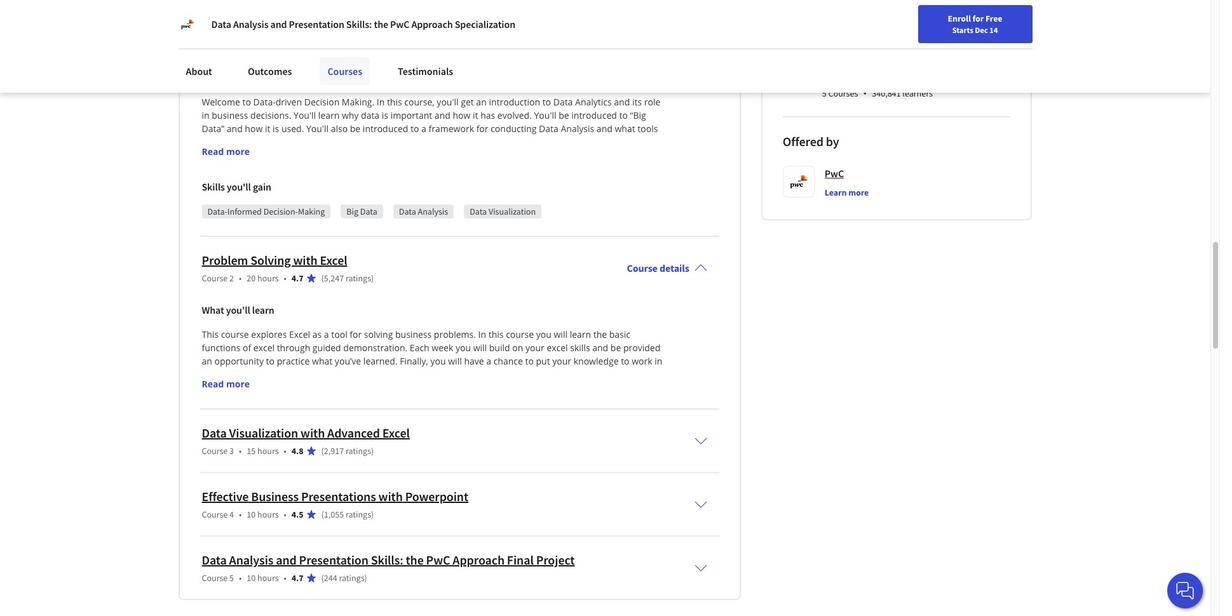 Task type: locate. For each thing, give the bounding box(es) containing it.
project
[[536, 552, 575, 568]]

1 vertical spatial 10
[[247, 573, 256, 584]]

2 excel from the left
[[547, 342, 568, 354]]

and inside 'this course explores excel as a tool for solving business problems. in this course you will learn the basic functions of excel through guided demonstration. each week you will build on your excel skills and be provided an opportunity to practice what you've learned. finally, you will have a chance to put your knowledge to work in a final project.  please note, the content in this course was developed using a windows version of excel 2013. read more'
[[593, 342, 608, 354]]

data right the data analysis
[[470, 206, 487, 217]]

you down week
[[431, 355, 446, 367]]

0 vertical spatial what
[[202, 71, 224, 84]]

conducting
[[491, 123, 537, 135]]

driven up decisions.
[[276, 96, 302, 108]]

will up developed
[[448, 355, 462, 367]]

it left has
[[473, 109, 478, 121]]

business down techniques
[[202, 149, 238, 161]]

an
[[476, 96, 487, 108], [202, 355, 212, 367]]

knowledge inside welcome to data-driven decision making. in this course, you'll get an introduction to data analytics and its role in business decisions. you'll learn why data is important and how it has evolved. you'll be introduced to "big data" and how it is used. you'll also be introduced to a framework for conducting data analysis and what tools and techniques are commonly used. finally, you'll have a chance to put your knowledge to work in a simulated business setting.
[[519, 136, 564, 148]]

0 horizontal spatial 5
[[230, 573, 234, 584]]

0 vertical spatial put
[[482, 136, 496, 148]]

making
[[316, 20, 356, 36], [298, 206, 325, 217]]

1 horizontal spatial chance
[[494, 355, 523, 367]]

0 vertical spatial used.
[[282, 123, 304, 135]]

you'll left gain
[[227, 180, 251, 193]]

learners
[[903, 88, 933, 99]]

making left big
[[298, 206, 325, 217]]

ratings right 244
[[339, 573, 365, 584]]

learned.
[[364, 355, 398, 367]]

1 vertical spatial what
[[202, 304, 224, 317]]

and up course 1 • 9 hours •
[[271, 18, 287, 31]]

provided
[[624, 342, 661, 354]]

1 vertical spatial making
[[298, 206, 325, 217]]

1 vertical spatial business
[[202, 149, 238, 161]]

final
[[507, 552, 534, 568]]

2 vertical spatial for
[[350, 329, 362, 341]]

an inside 'this course explores excel as a tool for solving business problems. in this course you will learn the basic functions of excel through guided demonstration. each week you will build on your excel skills and be provided an opportunity to practice what you've learned. finally, you will have a chance to put your knowledge to work in a final project.  please note, the content in this course was developed using a windows version of excel 2013. read more'
[[202, 355, 212, 367]]

2 vertical spatial be
[[611, 342, 621, 354]]

1 vertical spatial with
[[301, 425, 325, 441]]

1 vertical spatial presentation
[[299, 552, 369, 568]]

hours down business
[[257, 509, 279, 521]]

with for advanced
[[301, 425, 325, 441]]

data right big data
[[399, 206, 416, 217]]

ratings for presentation
[[339, 573, 365, 584]]

is up are
[[273, 123, 279, 135]]

be down why
[[350, 123, 361, 135]]

excel left skills
[[547, 342, 568, 354]]

skills: down ( 1,055 ratings )
[[371, 552, 403, 568]]

visualization for data visualization with advanced excel
[[229, 425, 298, 441]]

this up build
[[489, 329, 504, 341]]

( 2,917 ratings )
[[321, 446, 374, 457]]

0 vertical spatial an
[[476, 96, 487, 108]]

week
[[432, 342, 453, 354]]

0 horizontal spatial pwc
[[390, 18, 410, 31]]

this up "important" at the left top of the page
[[387, 96, 402, 108]]

big
[[347, 206, 359, 217]]

0 vertical spatial 10
[[247, 509, 256, 521]]

1 vertical spatial chance
[[494, 355, 523, 367]]

work inside 'this course explores excel as a tool for solving business problems. in this course you will learn the basic functions of excel through guided demonstration. each week you will build on your excel skills and be provided an opportunity to practice what you've learned. finally, you will have a chance to put your knowledge to work in a final project.  please note, the content in this course was developed using a windows version of excel 2013. read more'
[[632, 355, 653, 367]]

1 horizontal spatial what
[[615, 123, 635, 135]]

2 4.7 from the top
[[292, 573, 304, 584]]

chance inside 'this course explores excel as a tool for solving business problems. in this course you will learn the basic functions of excel through guided demonstration. each week you will build on your excel skills and be provided an opportunity to practice what you've learned. finally, you will have a chance to put your knowledge to work in a final project.  please note, the content in this course was developed using a windows version of excel 2013. read more'
[[494, 355, 523, 367]]

learn inside 'this course explores excel as a tool for solving business problems. in this course you will learn the basic functions of excel through guided demonstration. each week you will build on your excel skills and be provided an opportunity to practice what you've learned. finally, you will have a chance to put your knowledge to work in a final project.  please note, the content in this course was developed using a windows version of excel 2013. read more'
[[570, 329, 591, 341]]

making up 5,990
[[316, 20, 356, 36]]

was
[[426, 369, 442, 381]]

course for data analysis and presentation skills: the pwc approach final project
[[202, 573, 228, 584]]

decision up also
[[304, 96, 340, 108]]

0 vertical spatial driven
[[231, 20, 265, 36]]

build
[[489, 342, 510, 354]]

learn
[[825, 187, 847, 198]]

read inside button
[[202, 146, 224, 158]]

hours for business
[[257, 509, 279, 521]]

in down learned.
[[368, 369, 376, 381]]

1 what from the top
[[202, 71, 224, 84]]

and right skills
[[593, 342, 608, 354]]

0 vertical spatial what you'll learn
[[202, 71, 274, 84]]

problem solving with excel link
[[202, 252, 347, 268]]

for right the tool
[[350, 329, 362, 341]]

2,917
[[324, 446, 344, 457]]

0 vertical spatial read
[[202, 146, 224, 158]]

data visualization with advanced excel link
[[202, 425, 410, 441]]

data- inside welcome to data-driven decision making. in this course, you'll get an introduction to data analytics and its role in business decisions. you'll learn why data is important and how it has evolved. you'll be introduced to "big data" and how it is used. you'll also be introduced to a framework for conducting data analysis and what tools and techniques are commonly used. finally, you'll have a chance to put your knowledge to work in a simulated business setting.
[[253, 96, 276, 108]]

1 what you'll learn from the top
[[202, 71, 274, 84]]

it down decisions.
[[265, 123, 270, 135]]

will left build
[[473, 342, 487, 354]]

1 vertical spatial knowledge
[[574, 355, 619, 367]]

what for welcome to data-driven decision making. in this course, you'll get an introduction to data analytics and its role in business decisions. you'll learn why data is important and how it has evolved. you'll be introduced to "big data" and how it is used. you'll also be introduced to a framework for conducting data analysis and what tools and techniques are commonly used. finally, you'll have a chance to put your knowledge to work in a simulated business setting.
[[202, 71, 224, 84]]

course details button
[[617, 244, 718, 292]]

what up this
[[202, 304, 224, 317]]

put
[[482, 136, 496, 148], [536, 355, 550, 367]]

1 excel from the left
[[253, 342, 275, 354]]

a down "important" at the left top of the page
[[421, 123, 426, 135]]

course up functions
[[221, 329, 249, 341]]

more up 'skills you'll gain' in the left top of the page
[[226, 146, 250, 158]]

is right data
[[382, 109, 388, 121]]

an inside welcome to data-driven decision making. in this course, you'll get an introduction to data analytics and its role in business decisions. you'll learn why data is important and how it has evolved. you'll be introduced to "big data" and how it is used. you'll also be introduced to a framework for conducting data analysis and what tools and techniques are commonly used. finally, you'll have a chance to put your knowledge to work in a simulated business setting.
[[476, 96, 487, 108]]

) for excel
[[371, 273, 374, 284]]

0 horizontal spatial be
[[350, 123, 361, 135]]

in up data"
[[202, 109, 210, 121]]

of right version at the left bottom of page
[[595, 369, 603, 381]]

more inside button
[[849, 187, 869, 198]]

you'll
[[294, 109, 316, 121], [534, 109, 557, 121], [306, 123, 329, 135]]

and
[[271, 18, 287, 31], [614, 96, 630, 108], [435, 109, 451, 121], [227, 123, 243, 135], [597, 123, 613, 135], [202, 136, 218, 148], [593, 342, 608, 354], [276, 552, 297, 568]]

on
[[513, 342, 523, 354]]

1 vertical spatial be
[[350, 123, 361, 135]]

0 vertical spatial read more button
[[202, 145, 250, 158]]

2 vertical spatial more
[[226, 378, 250, 390]]

what you'll learn
[[202, 71, 274, 84], [202, 304, 274, 317]]

pwc for data analysis and presentation skills: the pwc approach final project
[[426, 552, 450, 568]]

1 read more button from the top
[[202, 145, 250, 158]]

what you'll learn for this course explores excel as a tool for solving business problems. in this course you will learn the basic functions of excel through guided demonstration. each week you will build on your excel skills and be provided an opportunity to practice what you've learned. finally, you will have a chance to put your knowledge to work in a final project.  please note, the content in this course was developed using a windows version of excel 2013.
[[202, 304, 274, 317]]

hours right '20'
[[257, 273, 279, 284]]

1 vertical spatial what
[[312, 355, 333, 367]]

analysis for data analysis and presentation skills: the pwc approach specialization
[[233, 18, 269, 31]]

basic
[[609, 329, 631, 341]]

practice
[[277, 355, 310, 367]]

free
[[986, 13, 1003, 24]]

( for presentation
[[321, 573, 324, 584]]

0 horizontal spatial have
[[410, 136, 429, 148]]

1 horizontal spatial for
[[477, 123, 489, 135]]

1 vertical spatial 5
[[230, 573, 234, 584]]

0 horizontal spatial you
[[431, 355, 446, 367]]

hours left 244
[[257, 573, 279, 584]]

data- down skills
[[208, 206, 227, 217]]

4.8
[[292, 446, 304, 457]]

)
[[367, 40, 370, 51], [371, 273, 374, 284], [371, 446, 374, 457], [371, 509, 374, 521], [365, 573, 367, 584]]

chance up using
[[494, 355, 523, 367]]

0 horizontal spatial finally,
[[355, 136, 383, 148]]

hours for analysis
[[257, 573, 279, 584]]

0 vertical spatial 4.7
[[292, 273, 304, 284]]

1 vertical spatial data-
[[253, 96, 276, 108]]

excel up the through
[[289, 329, 310, 341]]

1 vertical spatial skills:
[[371, 552, 403, 568]]

1 horizontal spatial be
[[559, 109, 569, 121]]

work down analytics
[[577, 136, 598, 148]]

analysis for data analysis and presentation skills: the pwc approach final project
[[229, 552, 274, 568]]

hours right 15
[[257, 446, 279, 457]]

approach up testimonials link
[[412, 18, 453, 31]]

2 10 from the top
[[247, 573, 256, 584]]

1 4.7 from the top
[[292, 273, 304, 284]]

2 vertical spatial your
[[553, 355, 572, 367]]

0 vertical spatial presentation
[[289, 18, 344, 31]]

what you'll learn up welcome on the left top of the page
[[202, 71, 274, 84]]

introduced down analytics
[[572, 109, 617, 121]]

final
[[209, 369, 227, 381]]

0 vertical spatial be
[[559, 109, 569, 121]]

1 vertical spatial 4.7
[[292, 573, 304, 584]]

learn up skills
[[570, 329, 591, 341]]

1 horizontal spatial 5
[[822, 88, 827, 99]]

what up simulated
[[615, 123, 635, 135]]

0 horizontal spatial an
[[202, 355, 212, 367]]

put inside 'this course explores excel as a tool for solving business problems. in this course you will learn the basic functions of excel through guided demonstration. each week you will build on your excel skills and be provided an opportunity to practice what you've learned. finally, you will have a chance to put your knowledge to work in a final project.  please note, the content in this course was developed using a windows version of excel 2013. read more'
[[536, 355, 550, 367]]

0 vertical spatial this
[[387, 96, 402, 108]]

you'll for this course explores excel as a tool for solving business problems. in this course you will learn the basic functions of excel through guided demonstration. each week you will build on your excel skills and be provided an opportunity to practice what you've learned. finally, you will have a chance to put your knowledge to work in a final project.  please note, the content in this course was developed using a windows version of excel 2013.
[[226, 304, 250, 317]]

will up version at the left bottom of page
[[554, 329, 568, 341]]

courses down ( 5,990 ratings )
[[328, 65, 362, 78]]

in up data
[[377, 96, 385, 108]]

0 horizontal spatial for
[[350, 329, 362, 341]]

0 horizontal spatial in
[[377, 96, 385, 108]]

2 what you'll learn from the top
[[202, 304, 274, 317]]

learn up also
[[318, 109, 340, 121]]

presentation for data analysis and presentation skills: the pwc approach final project
[[299, 552, 369, 568]]

introduction
[[489, 96, 540, 108]]

evolved.
[[498, 109, 532, 121]]

and up course 5 • 10 hours •
[[276, 552, 297, 568]]

you've
[[335, 355, 361, 367]]

what up welcome on the left top of the page
[[202, 71, 224, 84]]

1 horizontal spatial finally,
[[400, 355, 428, 367]]

1 vertical spatial approach
[[453, 552, 505, 568]]

a right using
[[514, 369, 519, 381]]

finally, inside 'this course explores excel as a tool for solving business problems. in this course you will learn the basic functions of excel through guided demonstration. each week you will build on your excel skills and be provided an opportunity to practice what you've learned. finally, you will have a chance to put your knowledge to work in a final project.  please note, the content in this course was developed using a windows version of excel 2013. read more'
[[400, 355, 428, 367]]

hours
[[253, 40, 274, 51], [257, 273, 279, 284], [257, 446, 279, 457], [257, 509, 279, 521], [257, 573, 279, 584]]

read more button
[[202, 145, 250, 158], [202, 378, 250, 391]]

using
[[490, 369, 512, 381]]

what you'll learn down course 2 • 20 hours •
[[202, 304, 274, 317]]

0 horizontal spatial what
[[312, 355, 333, 367]]

a down 'framework' on the left
[[432, 136, 437, 148]]

1 horizontal spatial used.
[[330, 136, 352, 148]]

course left was
[[395, 369, 423, 381]]

ratings for excel
[[346, 273, 371, 284]]

1 vertical spatial an
[[202, 355, 212, 367]]

solving
[[364, 329, 393, 341]]

1 vertical spatial it
[[265, 123, 270, 135]]

to
[[243, 96, 251, 108], [543, 96, 551, 108], [619, 109, 628, 121], [411, 123, 419, 135], [471, 136, 479, 148], [566, 136, 575, 148], [266, 355, 275, 367], [525, 355, 534, 367], [621, 355, 630, 367]]

( for making
[[317, 40, 320, 51]]

knowledge inside 'this course explores excel as a tool for solving business problems. in this course you will learn the basic functions of excel through guided demonstration. each week you will build on your excel skills and be provided an opportunity to practice what you've learned. finally, you will have a chance to put your knowledge to work in a final project.  please note, the content in this course was developed using a windows version of excel 2013. read more'
[[574, 355, 619, 367]]

hours for solving
[[257, 273, 279, 284]]

4.5
[[292, 509, 304, 521]]

how down get
[[453, 109, 471, 121]]

business inside 'this course explores excel as a tool for solving business problems. in this course you will learn the basic functions of excel through guided demonstration. each week you will build on your excel skills and be provided an opportunity to practice what you've learned. finally, you will have a chance to put your knowledge to work in a final project.  please note, the content in this course was developed using a windows version of excel 2013. read more'
[[395, 329, 432, 341]]

courses inside 5 courses • 340,841 learners
[[829, 88, 858, 99]]

1 vertical spatial driven
[[276, 96, 302, 108]]

as
[[313, 329, 322, 341]]

have up developed
[[464, 355, 484, 367]]

skills: for final
[[371, 552, 403, 568]]

you'll down course 2 • 20 hours •
[[226, 304, 250, 317]]

0 vertical spatial knowledge
[[519, 136, 564, 148]]

be
[[559, 109, 569, 121], [350, 123, 361, 135], [611, 342, 621, 354]]

knowledge
[[519, 136, 564, 148], [574, 355, 619, 367]]

courses
[[328, 65, 362, 78], [829, 88, 858, 99]]

a down build
[[486, 355, 491, 367]]

0 vertical spatial business
[[212, 109, 248, 121]]

) down advanced
[[371, 446, 374, 457]]

pwc link
[[825, 166, 844, 181]]

finally, down each
[[400, 355, 428, 367]]

be right evolved.
[[559, 109, 569, 121]]

enroll
[[948, 13, 971, 24]]

skills: for specialization
[[346, 18, 372, 31]]

2 vertical spatial business
[[395, 329, 432, 341]]

powerpoint
[[405, 489, 469, 505]]

0 vertical spatial data-
[[202, 20, 231, 36]]

ratings right 1,055
[[346, 509, 371, 521]]

10 for business
[[247, 509, 256, 521]]

important
[[391, 109, 432, 121]]

0 horizontal spatial is
[[273, 123, 279, 135]]

excel left 2013.
[[605, 369, 627, 381]]

2 horizontal spatial will
[[554, 329, 568, 341]]

0 vertical spatial with
[[293, 252, 318, 268]]

what inside welcome to data-driven decision making. in this course, you'll get an introduction to data analytics and its role in business decisions. you'll learn why data is important and how it has evolved. you'll be introduced to "big data" and how it is used. you'll also be introduced to a framework for conducting data analysis and what tools and techniques are commonly used. finally, you'll have a chance to put your knowledge to work in a simulated business setting.
[[615, 123, 635, 135]]

1 vertical spatial your
[[526, 342, 545, 354]]

1 vertical spatial courses
[[829, 88, 858, 99]]

4.7 down problem solving with excel
[[292, 273, 304, 284]]

have down "important" at the left top of the page
[[410, 136, 429, 148]]

used.
[[282, 123, 304, 135], [330, 136, 352, 148]]

why
[[342, 109, 359, 121]]

making.
[[342, 96, 375, 108]]

this down learned.
[[378, 369, 393, 381]]

2 read from the top
[[202, 378, 224, 390]]

for inside enroll for free starts dec 14
[[973, 13, 984, 24]]

tools
[[638, 123, 658, 135]]

approach
[[412, 18, 453, 31], [453, 552, 505, 568]]

1 read from the top
[[202, 146, 224, 158]]

analysis
[[233, 18, 269, 31], [561, 123, 594, 135], [418, 206, 448, 217], [229, 552, 274, 568]]

dec
[[975, 25, 988, 35]]

1 vertical spatial visualization
[[229, 425, 298, 441]]

1 horizontal spatial pwc
[[426, 552, 450, 568]]

have inside welcome to data-driven decision making. in this course, you'll get an introduction to data analytics and its role in business decisions. you'll learn why data is important and how it has evolved. you'll be introduced to "big data" and how it is used. you'll also be introduced to a framework for conducting data analysis and what tools and techniques are commonly used. finally, you'll have a chance to put your knowledge to work in a simulated business setting.
[[410, 136, 429, 148]]

decision up 4.6
[[268, 20, 314, 36]]

1 horizontal spatial of
[[595, 369, 603, 381]]

1 10 from the top
[[247, 509, 256, 521]]

1 vertical spatial finally,
[[400, 355, 428, 367]]

be down basic
[[611, 342, 621, 354]]

enroll for free starts dec 14
[[948, 13, 1003, 35]]

0 vertical spatial how
[[453, 109, 471, 121]]

with
[[293, 252, 318, 268], [301, 425, 325, 441], [379, 489, 403, 505]]

skills: up ( 5,990 ratings )
[[346, 18, 372, 31]]

a left simulated
[[610, 136, 615, 148]]

0 vertical spatial more
[[226, 146, 250, 158]]

note,
[[295, 369, 316, 381]]

1 vertical spatial in
[[478, 329, 486, 341]]

you down problems.
[[456, 342, 471, 354]]

course 1 • 9 hours •
[[202, 40, 282, 51]]

0 vertical spatial what
[[615, 123, 635, 135]]

and down data"
[[202, 136, 218, 148]]

1 vertical spatial read more button
[[202, 378, 250, 391]]

0 vertical spatial making
[[316, 20, 356, 36]]

english button
[[944, 0, 1021, 41]]

english
[[967, 14, 998, 27]]

2 horizontal spatial for
[[973, 13, 984, 24]]

put down has
[[482, 136, 496, 148]]

0 horizontal spatial how
[[245, 123, 263, 135]]

data up 1
[[211, 18, 231, 31]]

chance down 'framework' on the left
[[439, 136, 468, 148]]

business up each
[[395, 329, 432, 341]]

1 horizontal spatial an
[[476, 96, 487, 108]]

1 vertical spatial used.
[[330, 136, 352, 148]]

knowledge down conducting
[[519, 136, 564, 148]]

( for advanced
[[321, 446, 324, 457]]

please
[[265, 369, 292, 381]]

excel
[[253, 342, 275, 354], [547, 342, 568, 354]]

put inside welcome to data-driven decision making. in this course, you'll get an introduction to data analytics and its role in business decisions. you'll learn why data is important and how it has evolved. you'll be introduced to "big data" and how it is used. you'll also be introduced to a framework for conducting data analysis and what tools and techniques are commonly used. finally, you'll have a chance to put your knowledge to work in a simulated business setting.
[[482, 136, 496, 148]]

how
[[453, 109, 471, 121], [245, 123, 263, 135]]

1 horizontal spatial work
[[632, 355, 653, 367]]

chat with us image
[[1175, 581, 1196, 601]]

1 horizontal spatial visualization
[[489, 206, 536, 217]]

1 vertical spatial decision
[[304, 96, 340, 108]]

making for data-informed decision-making
[[298, 206, 325, 217]]

pwc for data analysis and presentation skills: the pwc approach specialization
[[390, 18, 410, 31]]

5,247
[[324, 273, 344, 284]]

more inside button
[[226, 146, 250, 158]]

2 read more button from the top
[[202, 378, 250, 391]]

in right problems.
[[478, 329, 486, 341]]

4.7 for and
[[292, 573, 304, 584]]

this inside welcome to data-driven decision making. in this course, you'll get an introduction to data analytics and its role in business decisions. you'll learn why data is important and how it has evolved. you'll be introduced to "big data" and how it is used. you'll also be introduced to a framework for conducting data analysis and what tools and techniques are commonly used. finally, you'll have a chance to put your knowledge to work in a simulated business setting.
[[387, 96, 402, 108]]

data- for informed
[[208, 206, 227, 217]]

( for with
[[321, 509, 324, 521]]

excel down explores
[[253, 342, 275, 354]]

in inside welcome to data-driven decision making. in this course, you'll get an introduction to data analytics and its role in business decisions. you'll learn why data is important and how it has evolved. you'll be introduced to "big data" and how it is used. you'll also be introduced to a framework for conducting data analysis and what tools and techniques are commonly used. finally, you'll have a chance to put your knowledge to work in a simulated business setting.
[[377, 96, 385, 108]]

knowledge down skills
[[574, 355, 619, 367]]

decision inside welcome to data-driven decision making. in this course, you'll get an introduction to data analytics and its role in business decisions. you'll learn why data is important and how it has evolved. you'll be introduced to "big data" and how it is used. you'll also be introduced to a framework for conducting data analysis and what tools and techniques are commonly used. finally, you'll have a chance to put your knowledge to work in a simulated business setting.
[[304, 96, 340, 108]]

2 what from the top
[[202, 304, 224, 317]]

ratings down advanced
[[346, 446, 371, 457]]

4.7
[[292, 273, 304, 284], [292, 573, 304, 584]]

1 vertical spatial you
[[456, 342, 471, 354]]

windows
[[522, 369, 560, 381]]

about
[[186, 65, 212, 78]]

presentation for data analysis and presentation skills: the pwc approach specialization
[[289, 18, 344, 31]]

0 vertical spatial have
[[410, 136, 429, 148]]

data- for driven
[[202, 20, 231, 36]]

work down provided
[[632, 355, 653, 367]]

introduced
[[572, 109, 617, 121], [363, 123, 408, 135]]

0 horizontal spatial chance
[[439, 136, 468, 148]]

a
[[421, 123, 426, 135], [432, 136, 437, 148], [610, 136, 615, 148], [324, 329, 329, 341], [486, 355, 491, 367], [202, 369, 207, 381], [514, 369, 519, 381]]

) for with
[[371, 509, 374, 521]]

read more button down opportunity
[[202, 378, 250, 391]]

what down the guided
[[312, 355, 333, 367]]

None search field
[[181, 8, 486, 33]]

your up version at the left bottom of page
[[553, 355, 572, 367]]

1 vertical spatial for
[[477, 123, 489, 135]]

effective business presentations with powerpoint
[[202, 489, 469, 505]]

1 horizontal spatial courses
[[829, 88, 858, 99]]

decision-
[[264, 206, 298, 217]]

commonly
[[284, 136, 328, 148]]

business
[[251, 489, 299, 505]]

1 vertical spatial of
[[595, 369, 603, 381]]

be inside 'this course explores excel as a tool for solving business problems. in this course you will learn the basic functions of excel through guided demonstration. each week you will build on your excel skills and be provided an opportunity to practice what you've learned. finally, you will have a chance to put your knowledge to work in a final project.  please note, the content in this course was developed using a windows version of excel 2013. read more'
[[611, 342, 621, 354]]

data analysis and presentation skills: the pwc approach final project link
[[202, 552, 575, 568]]

analytics
[[575, 96, 612, 108]]

course
[[202, 40, 228, 51], [627, 262, 658, 275], [202, 273, 228, 284], [202, 446, 228, 457], [202, 509, 228, 521], [202, 573, 228, 584]]

2 vertical spatial pwc
[[426, 552, 450, 568]]

presentation
[[289, 18, 344, 31], [299, 552, 369, 568]]

learn inside welcome to data-driven decision making. in this course, you'll get an introduction to data analytics and its role in business decisions. you'll learn why data is important and how it has evolved. you'll be introduced to "big data" and how it is used. you'll also be introduced to a framework for conducting data analysis and what tools and techniques are commonly used. finally, you'll have a chance to put your knowledge to work in a simulated business setting.
[[318, 109, 340, 121]]

data analysis
[[399, 206, 448, 217]]

1 horizontal spatial will
[[473, 342, 487, 354]]

0 vertical spatial in
[[377, 96, 385, 108]]

with right 'solving'
[[293, 252, 318, 268]]

effective
[[202, 489, 249, 505]]

course inside dropdown button
[[627, 262, 658, 275]]

0 horizontal spatial work
[[577, 136, 598, 148]]

you'll up welcome on the left top of the page
[[226, 71, 250, 84]]

advanced
[[327, 425, 380, 441]]

1 vertical spatial what you'll learn
[[202, 304, 274, 317]]



Task type: vqa. For each thing, say whether or not it's contained in the screenshot.


Task type: describe. For each thing, give the bounding box(es) containing it.
approach for specialization
[[412, 18, 453, 31]]

framework
[[429, 123, 474, 135]]

skills
[[202, 180, 225, 193]]

data"
[[202, 123, 224, 135]]

5 inside 5 courses • 340,841 learners
[[822, 88, 827, 99]]

5,990
[[320, 40, 340, 51]]

analysis for data analysis
[[418, 206, 448, 217]]

what inside 'this course explores excel as a tool for solving business problems. in this course you will learn the basic functions of excel through guided demonstration. each week you will build on your excel skills and be provided an opportunity to practice what you've learned. finally, you will have a chance to put your knowledge to work in a final project.  please note, the content in this course was developed using a windows version of excel 2013. read more'
[[312, 355, 333, 367]]

skills
[[570, 342, 590, 354]]

in down provided
[[655, 355, 663, 367]]

data up course 3 • 15 hours •
[[202, 425, 227, 441]]

data-driven decision making
[[202, 20, 356, 36]]

course 5 • 10 hours •
[[202, 573, 287, 584]]

welcome
[[202, 96, 240, 108]]

outcomes link
[[240, 57, 300, 85]]

1,055
[[324, 509, 344, 521]]

course for data visualization with advanced excel
[[202, 446, 228, 457]]

data-informed decision-making
[[208, 206, 325, 217]]

( 1,055 ratings )
[[321, 509, 374, 521]]

shopping cart: 1 item image
[[914, 10, 938, 30]]

ratings for making
[[341, 40, 367, 51]]

each
[[410, 342, 430, 354]]

have inside 'this course explores excel as a tool for solving business problems. in this course you will learn the basic functions of excel through guided demonstration. each week you will build on your excel skills and be provided an opportunity to practice what you've learned. finally, you will have a chance to put your knowledge to work in a final project.  please note, the content in this course was developed using a windows version of excel 2013. read more'
[[464, 355, 484, 367]]

and up 'framework' on the left
[[435, 109, 451, 121]]

read inside 'this course explores excel as a tool for solving business problems. in this course you will learn the basic functions of excel through guided demonstration. each week you will build on your excel skills and be provided an opportunity to practice what you've learned. finally, you will have a chance to put your knowledge to work in a final project.  please note, the content in this course was developed using a windows version of excel 2013. read more'
[[202, 378, 224, 390]]

problem solving with excel
[[202, 252, 347, 268]]

learn more button
[[825, 186, 869, 199]]

( for excel
[[321, 273, 324, 284]]

big data
[[347, 206, 377, 217]]

and down analytics
[[597, 123, 613, 135]]

2 vertical spatial you
[[431, 355, 446, 367]]

2 vertical spatial this
[[378, 369, 393, 381]]

1 horizontal spatial course
[[395, 369, 423, 381]]

0 vertical spatial it
[[473, 109, 478, 121]]

simulated
[[618, 136, 659, 148]]

effective business presentations with powerpoint link
[[202, 489, 469, 505]]

10 for analysis
[[247, 573, 256, 584]]

learn up explores
[[252, 304, 274, 317]]

guided
[[313, 342, 341, 354]]

and left its
[[614, 96, 630, 108]]

5 courses • 340,841 learners
[[822, 86, 933, 100]]

for inside 'this course explores excel as a tool for solving business problems. in this course you will learn the basic functions of excel through guided demonstration. each week you will build on your excel skills and be provided an opportunity to practice what you've learned. finally, you will have a chance to put your knowledge to work in a final project.  please note, the content in this course was developed using a windows version of excel 2013. read more'
[[350, 329, 362, 341]]

1 vertical spatial how
[[245, 123, 263, 135]]

pwc image
[[178, 15, 196, 33]]

work inside welcome to data-driven decision making. in this course, you'll get an introduction to data analytics and its role in business decisions. you'll learn why data is important and how it has evolved. you'll be introduced to "big data" and how it is used. you'll also be introduced to a framework for conducting data analysis and what tools and techniques are commonly used. finally, you'll have a chance to put your knowledge to work in a simulated business setting.
[[577, 136, 598, 148]]

15
[[247, 446, 256, 457]]

more for learn more
[[849, 187, 869, 198]]

ratings for advanced
[[346, 446, 371, 457]]

you'll left get
[[437, 96, 459, 108]]

14
[[990, 25, 998, 35]]

hours for driven
[[253, 40, 274, 51]]

techniques
[[220, 136, 266, 148]]

2 vertical spatial will
[[448, 355, 462, 367]]

your inside welcome to data-driven decision making. in this course, you'll get an introduction to data analytics and its role in business decisions. you'll learn why data is important and how it has evolved. you'll be introduced to "big data" and how it is used. you'll also be introduced to a framework for conducting data analysis and what tools and techniques are commonly used. finally, you'll have a chance to put your knowledge to work in a simulated business setting.
[[498, 136, 517, 148]]

this
[[202, 329, 219, 341]]

problems.
[[434, 329, 476, 341]]

data visualization with advanced excel
[[202, 425, 410, 441]]

presentations
[[301, 489, 376, 505]]

244
[[324, 573, 337, 584]]

0 vertical spatial courses
[[328, 65, 362, 78]]

in inside 'this course explores excel as a tool for solving business problems. in this course you will learn the basic functions of excel through guided demonstration. each week you will build on your excel skills and be provided an opportunity to practice what you've learned. finally, you will have a chance to put your knowledge to work in a final project.  please note, the content in this course was developed using a windows version of excel 2013. read more'
[[478, 329, 486, 341]]

0 vertical spatial decision
[[268, 20, 314, 36]]

version
[[562, 369, 592, 381]]

excel up 5,247
[[320, 252, 347, 268]]

0 horizontal spatial introduced
[[363, 123, 408, 135]]

read more button for this course explores excel as a tool for solving business problems. in this course you will learn the basic functions of excel through guided demonstration. each week you will build on your excel skills and be provided an opportunity to practice what you've learned. finally, you will have a chance to put your knowledge to work in a final project.  please note, the content in this course was developed using a windows version of excel 2013.
[[202, 378, 250, 391]]

1 horizontal spatial how
[[453, 109, 471, 121]]

making for data-driven decision making
[[316, 20, 356, 36]]

learn down course 1 • 9 hours •
[[252, 71, 274, 84]]

analysis inside welcome to data-driven decision making. in this course, you'll get an introduction to data analytics and its role in business decisions. you'll learn why data is important and how it has evolved. you'll be introduced to "big data" and how it is used. you'll also be introduced to a framework for conducting data analysis and what tools and techniques are commonly used. finally, you'll have a chance to put your knowledge to work in a simulated business setting.
[[561, 123, 594, 135]]

starts
[[953, 25, 974, 35]]

role
[[644, 96, 661, 108]]

demonstration.
[[343, 342, 408, 354]]

through
[[277, 342, 310, 354]]

data analysis and presentation skills: the pwc approach specialization
[[211, 18, 516, 31]]

0 horizontal spatial of
[[243, 342, 251, 354]]

you'll down "important" at the left top of the page
[[386, 136, 407, 148]]

read more button for welcome to data-driven decision making. in this course, you'll get an introduction to data analytics and its role in business decisions. you'll learn why data is important and how it has evolved. you'll be introduced to "big data" and how it is used. you'll also be introduced to a framework for conducting data analysis and what tools and techniques are commonly used. finally, you'll have a chance to put your knowledge to work in a simulated business setting.
[[202, 145, 250, 158]]

0 vertical spatial will
[[554, 329, 568, 341]]

data
[[361, 109, 380, 121]]

courses link
[[320, 57, 370, 85]]

course for effective business presentations with powerpoint
[[202, 509, 228, 521]]

1 horizontal spatial your
[[526, 342, 545, 354]]

driven inside welcome to data-driven decision making. in this course, you'll get an introduction to data analytics and its role in business decisions. you'll learn why data is important and how it has evolved. you'll be introduced to "big data" and how it is used. you'll also be introduced to a framework for conducting data analysis and what tools and techniques are commonly used. finally, you'll have a chance to put your knowledge to work in a simulated business setting.
[[276, 96, 302, 108]]

) for making
[[367, 40, 370, 51]]

0 horizontal spatial it
[[265, 123, 270, 135]]

4
[[230, 509, 234, 521]]

course 4 • 10 hours •
[[202, 509, 287, 521]]

( 5,247 ratings )
[[321, 273, 374, 284]]

by
[[826, 133, 840, 149]]

2 horizontal spatial pwc
[[825, 167, 844, 180]]

you'll for data-informed decision-making
[[227, 180, 251, 193]]

0 horizontal spatial course
[[221, 329, 249, 341]]

with for excel
[[293, 252, 318, 268]]

you'll for welcome to data-driven decision making. in this course, you'll get an introduction to data analytics and its role in business decisions. you'll learn why data is important and how it has evolved. you'll be introduced to "big data" and how it is used. you'll also be introduced to a framework for conducting data analysis and what tools and techniques are commonly used. finally, you'll have a chance to put your knowledge to work in a simulated business setting.
[[226, 71, 250, 84]]

4.7 for with
[[292, 273, 304, 284]]

opportunity
[[215, 355, 264, 367]]

for inside welcome to data-driven decision making. in this course, you'll get an introduction to data analytics and its role in business decisions. you'll learn why data is important and how it has evolved. you'll be introduced to "big data" and how it is used. you'll also be introduced to a framework for conducting data analysis and what tools and techniques are commonly used. finally, you'll have a chance to put your knowledge to work in a simulated business setting.
[[477, 123, 489, 135]]

course 3 • 15 hours •
[[202, 446, 287, 457]]

1 horizontal spatial you
[[456, 342, 471, 354]]

course,
[[404, 96, 435, 108]]

what for this course explores excel as a tool for solving business problems. in this course you will learn the basic functions of excel through guided demonstration. each week you will build on your excel skills and be provided an opportunity to practice what you've learned. finally, you will have a chance to put your knowledge to work in a final project.  please note, the content in this course was developed using a windows version of excel 2013.
[[202, 304, 224, 317]]

data analysis and presentation skills: the pwc approach final project
[[202, 552, 575, 568]]

0 horizontal spatial driven
[[231, 20, 265, 36]]

1 horizontal spatial is
[[382, 109, 388, 121]]

also
[[331, 123, 348, 135]]

a right as
[[324, 329, 329, 341]]

data-driven decision making link
[[202, 20, 356, 36]]

gain
[[253, 180, 271, 193]]

( 244 ratings )
[[321, 573, 367, 584]]

2 vertical spatial with
[[379, 489, 403, 505]]

excel right advanced
[[383, 425, 410, 441]]

1
[[230, 40, 234, 51]]

visualization for data visualization
[[489, 206, 536, 217]]

about link
[[178, 57, 220, 85]]

functions
[[202, 342, 240, 354]]

welcome to data-driven decision making. in this course, you'll get an introduction to data analytics and its role in business decisions. you'll learn why data is important and how it has evolved. you'll be introduced to "big data" and how it is used. you'll also be introduced to a framework for conducting data analysis and what tools and techniques are commonly used. finally, you'll have a chance to put your knowledge to work in a simulated business setting.
[[202, 96, 663, 161]]

course for problem solving with excel
[[202, 273, 228, 284]]

2013.
[[629, 369, 652, 381]]

more inside 'this course explores excel as a tool for solving business problems. in this course you will learn the basic functions of excel through guided demonstration. each week you will build on your excel skills and be provided an opportunity to practice what you've learned. finally, you will have a chance to put your knowledge to work in a final project.  please note, the content in this course was developed using a windows version of excel 2013. read more'
[[226, 378, 250, 390]]

course details
[[627, 262, 690, 275]]

developed
[[444, 369, 488, 381]]

1 vertical spatial will
[[473, 342, 487, 354]]

0 horizontal spatial used.
[[282, 123, 304, 135]]

skills you'll gain
[[202, 180, 271, 193]]

1 vertical spatial is
[[273, 123, 279, 135]]

data right conducting
[[539, 123, 559, 135]]

hours for visualization
[[257, 446, 279, 457]]

3
[[230, 446, 234, 457]]

2
[[230, 273, 234, 284]]

data right big
[[360, 206, 377, 217]]

outcomes
[[248, 65, 292, 78]]

chance inside welcome to data-driven decision making. in this course, you'll get an introduction to data analytics and its role in business decisions. you'll learn why data is important and how it has evolved. you'll be introduced to "big data" and how it is used. you'll also be introduced to a framework for conducting data analysis and what tools and techniques are commonly used. finally, you'll have a chance to put your knowledge to work in a simulated business setting.
[[439, 136, 468, 148]]

finally, inside welcome to data-driven decision making. in this course, you'll get an introduction to data analytics and its role in business decisions. you'll learn why data is important and how it has evolved. you'll be introduced to "big data" and how it is used. you'll also be introduced to a framework for conducting data analysis and what tools and techniques are commonly used. finally, you'll have a chance to put your knowledge to work in a simulated business setting.
[[355, 136, 383, 148]]

ratings for with
[[346, 509, 371, 521]]

) for advanced
[[371, 446, 374, 457]]

offered
[[783, 133, 824, 149]]

details
[[660, 262, 690, 275]]

what you'll learn for welcome to data-driven decision making. in this course, you'll get an introduction to data analytics and its role in business decisions. you'll learn why data is important and how it has evolved. you'll be introduced to "big data" and how it is used. you'll also be introduced to a framework for conducting data analysis and what tools and techniques are commonly used. finally, you'll have a chance to put your knowledge to work in a simulated business setting.
[[202, 71, 274, 84]]

its
[[632, 96, 642, 108]]

approach for final
[[453, 552, 505, 568]]

more for read more
[[226, 146, 250, 158]]

data left analytics
[[553, 96, 573, 108]]

course 2 • 20 hours •
[[202, 273, 287, 284]]

project.
[[229, 369, 261, 381]]

a left the final
[[202, 369, 207, 381]]

and up techniques
[[227, 123, 243, 135]]

course for data-driven decision making
[[202, 40, 228, 51]]

in left simulated
[[600, 136, 608, 148]]

0 vertical spatial you
[[536, 329, 552, 341]]

specialization
[[455, 18, 516, 31]]

2 horizontal spatial course
[[506, 329, 534, 341]]

) for presentation
[[365, 573, 367, 584]]

1 horizontal spatial introduced
[[572, 109, 617, 121]]

"big
[[630, 109, 646, 121]]

data up course 5 • 10 hours •
[[202, 552, 227, 568]]

1 vertical spatial this
[[489, 329, 504, 341]]

9
[[247, 40, 251, 51]]

20
[[247, 273, 256, 284]]

2 horizontal spatial your
[[553, 355, 572, 367]]

offered by
[[783, 133, 840, 149]]



